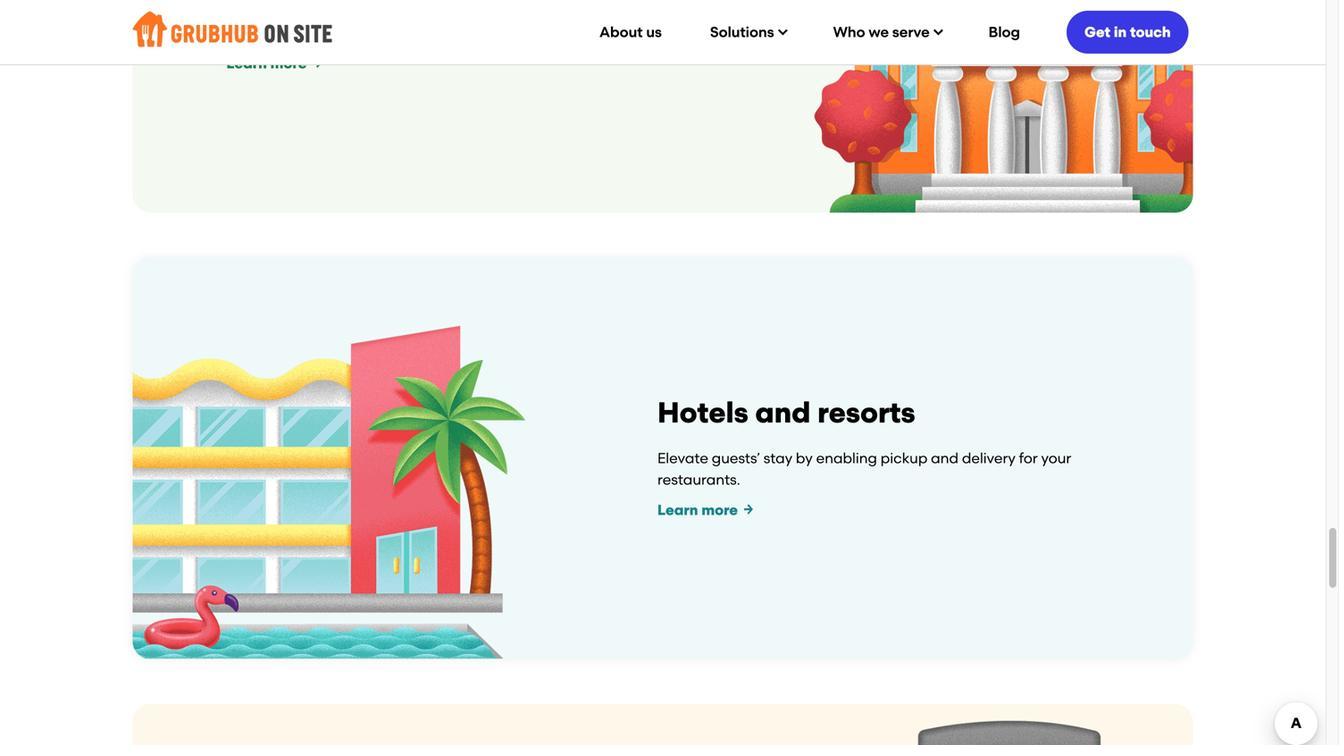 Task type: vqa. For each thing, say whether or not it's contained in the screenshot.
MAKE IT EASY FOR STUDENTS TO ORDER ON THEIR PHONES ON AND OFF CAMPUS WITH BEST-IN-CLASS DINING OPTIONS.
yes



Task type: locate. For each thing, give the bounding box(es) containing it.
for inside 'elevate guests' stay by enabling pickup and delivery for your restaurants.'
[[1019, 450, 1038, 467]]

learn down restaurants. in the bottom of the page
[[658, 502, 698, 519]]

0 horizontal spatial for
[[315, 3, 334, 20]]

1 horizontal spatial more
[[702, 502, 738, 519]]

1 vertical spatial learn
[[658, 502, 698, 519]]

0 horizontal spatial and
[[590, 3, 618, 20]]

0 vertical spatial for
[[315, 3, 334, 20]]

for inside make it easy for students to order on their phones on and off campus with best-in-class dining options.
[[315, 3, 334, 20]]

we
[[869, 24, 889, 41]]

dining
[[411, 25, 454, 42]]

1 horizontal spatial for
[[1019, 450, 1038, 467]]

2 vertical spatial and
[[931, 450, 959, 467]]

best-
[[319, 25, 355, 42]]

and left off
[[590, 3, 618, 20]]

learn more link down restaurants. in the bottom of the page
[[658, 500, 753, 521]]

0 vertical spatial learn more
[[226, 55, 307, 72]]

1 horizontal spatial learn
[[658, 502, 698, 519]]

for
[[315, 3, 334, 20], [1019, 450, 1038, 467]]

learn more link down campus
[[226, 53, 322, 74]]

0 vertical spatial and
[[590, 3, 618, 20]]

on
[[459, 3, 477, 20], [569, 3, 587, 20]]

on right phones
[[569, 3, 587, 20]]

hotels
[[658, 396, 749, 430]]

learn more link
[[226, 53, 322, 74], [658, 500, 753, 521]]

make
[[226, 3, 264, 20]]

and
[[590, 3, 618, 20], [755, 396, 811, 430], [931, 450, 959, 467]]

for left your
[[1019, 450, 1038, 467]]

by
[[796, 450, 813, 467]]

1 horizontal spatial and
[[755, 396, 811, 430]]

in-
[[355, 25, 373, 42]]

learn more
[[226, 55, 307, 72], [658, 502, 738, 519]]

touch
[[1130, 24, 1171, 41]]

students
[[337, 3, 397, 20]]

and inside make it easy for students to order on their phones on and off campus with best-in-class dining options.
[[590, 3, 618, 20]]

1 horizontal spatial learn more link
[[658, 500, 753, 521]]

0 horizontal spatial more
[[270, 55, 307, 72]]

0 vertical spatial more
[[270, 55, 307, 72]]

elevate guests' stay by enabling pickup and delivery for your restaurants.
[[658, 450, 1072, 488]]

1 vertical spatial and
[[755, 396, 811, 430]]

1 vertical spatial for
[[1019, 450, 1038, 467]]

class
[[373, 25, 408, 42]]

more
[[270, 55, 307, 72], [702, 502, 738, 519]]

about us
[[600, 24, 662, 41]]

0 horizontal spatial learn more
[[226, 55, 307, 72]]

guests'
[[712, 450, 760, 467]]

resorts
[[818, 396, 916, 430]]

serve
[[893, 24, 930, 41]]

1 horizontal spatial on
[[569, 3, 587, 20]]

0 horizontal spatial learn more link
[[226, 53, 322, 74]]

2 horizontal spatial and
[[931, 450, 959, 467]]

more down with on the left top of page
[[270, 55, 307, 72]]

get in touch link
[[1067, 8, 1189, 56]]

and right pickup
[[931, 450, 959, 467]]

1 vertical spatial learn more
[[658, 502, 738, 519]]

off
[[621, 3, 640, 20]]

and up 'stay'
[[755, 396, 811, 430]]

stay
[[764, 450, 793, 467]]

make it easy for students to order on their phones on and off campus with best-in-class dining options.
[[226, 3, 640, 42]]

easy
[[280, 3, 312, 20]]

learn
[[226, 55, 267, 72], [658, 502, 698, 519]]

learn down campus
[[226, 55, 267, 72]]

delivery
[[962, 450, 1016, 467]]

for up the best-
[[315, 3, 334, 20]]

college campuses image
[[782, 0, 1274, 289]]

more down restaurants. in the bottom of the page
[[702, 502, 738, 519]]

learn more down campus
[[226, 55, 307, 72]]

0 horizontal spatial on
[[459, 3, 477, 20]]

0 vertical spatial learn more link
[[226, 53, 322, 74]]

learn more down restaurants. in the bottom of the page
[[658, 502, 738, 519]]

on up options.
[[459, 3, 477, 20]]

0 vertical spatial learn
[[226, 55, 267, 72]]

hotels and resorts
[[658, 396, 916, 430]]

0 horizontal spatial learn
[[226, 55, 267, 72]]



Task type: describe. For each thing, give the bounding box(es) containing it.
get in touch
[[1085, 24, 1171, 41]]

learn for top learn more link
[[226, 55, 267, 72]]

with
[[286, 25, 315, 42]]

enabling
[[816, 450, 877, 467]]

solutions
[[710, 24, 774, 41]]

and inside 'elevate guests' stay by enabling pickup and delivery for your restaurants.'
[[931, 450, 959, 467]]

their
[[480, 3, 511, 20]]

who we serve link
[[814, 10, 960, 54]]

1 horizontal spatial learn more
[[658, 502, 738, 519]]

2 on from the left
[[569, 3, 587, 20]]

order
[[418, 3, 455, 20]]

it
[[267, 3, 276, 20]]

to
[[400, 3, 415, 20]]

campus
[[226, 25, 283, 42]]

grubhub onsite logo image
[[133, 7, 332, 52]]

phones
[[515, 3, 566, 20]]

pickup
[[881, 450, 928, 467]]

about us link
[[580, 10, 682, 54]]

restaurants.
[[658, 471, 740, 488]]

get
[[1085, 24, 1111, 41]]

1 vertical spatial more
[[702, 502, 738, 519]]

who we serve
[[833, 24, 930, 41]]

options.
[[458, 25, 513, 42]]

blog link
[[969, 10, 1040, 54]]

elevate
[[658, 450, 709, 467]]

blog
[[989, 24, 1020, 41]]

us
[[646, 24, 662, 41]]

who
[[833, 24, 866, 41]]

your
[[1042, 450, 1072, 467]]

1 on from the left
[[459, 3, 477, 20]]

about
[[600, 24, 643, 41]]

1 vertical spatial learn more link
[[658, 500, 753, 521]]

in
[[1114, 24, 1127, 41]]

learn for bottom learn more link
[[658, 502, 698, 519]]

solutions link
[[691, 10, 805, 54]]

hotels and resorts image
[[57, 235, 548, 727]]



